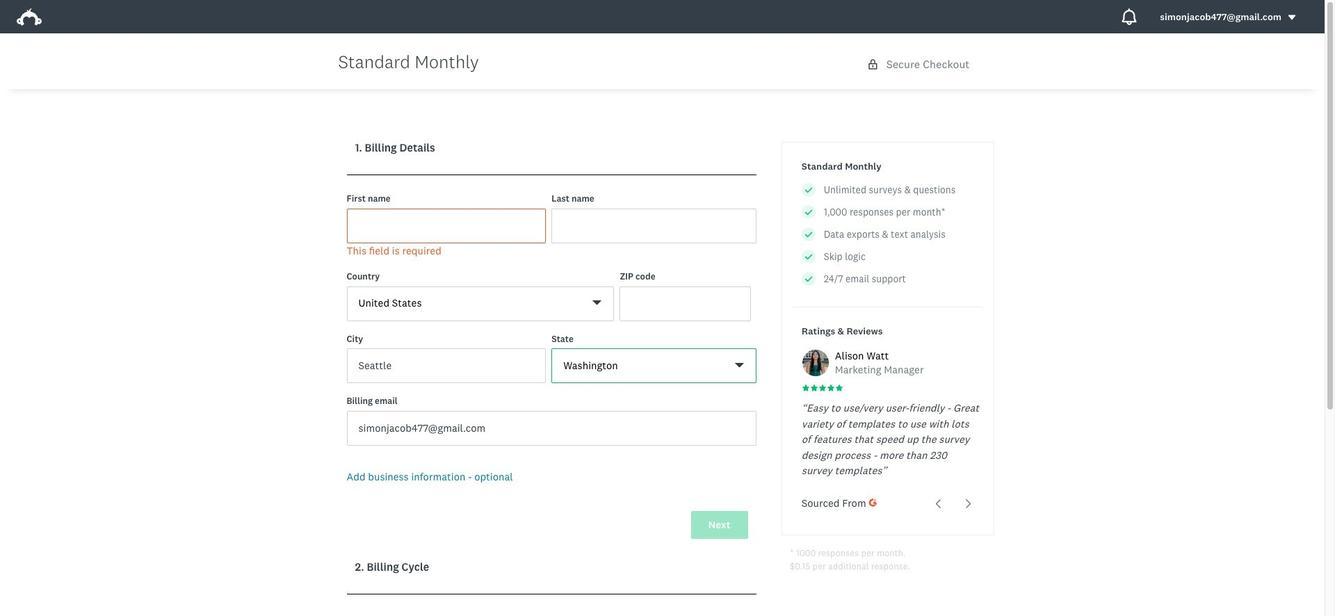 Task type: vqa. For each thing, say whether or not it's contained in the screenshot.
SurveyMonkey image
no



Task type: describe. For each thing, give the bounding box(es) containing it.
dropdown arrow image
[[1287, 13, 1297, 22]]

surveymonkey logo image
[[17, 8, 42, 26]]

chevronleft image
[[934, 499, 944, 509]]

chevronright image
[[964, 499, 974, 509]]



Task type: locate. For each thing, give the bounding box(es) containing it.
products icon image
[[1121, 8, 1138, 25]]

None telephone field
[[620, 286, 751, 321]]

None text field
[[347, 348, 546, 383], [347, 411, 757, 446], [347, 348, 546, 383], [347, 411, 757, 446]]

None text field
[[347, 208, 546, 243], [552, 208, 757, 243], [347, 208, 546, 243], [552, 208, 757, 243]]



